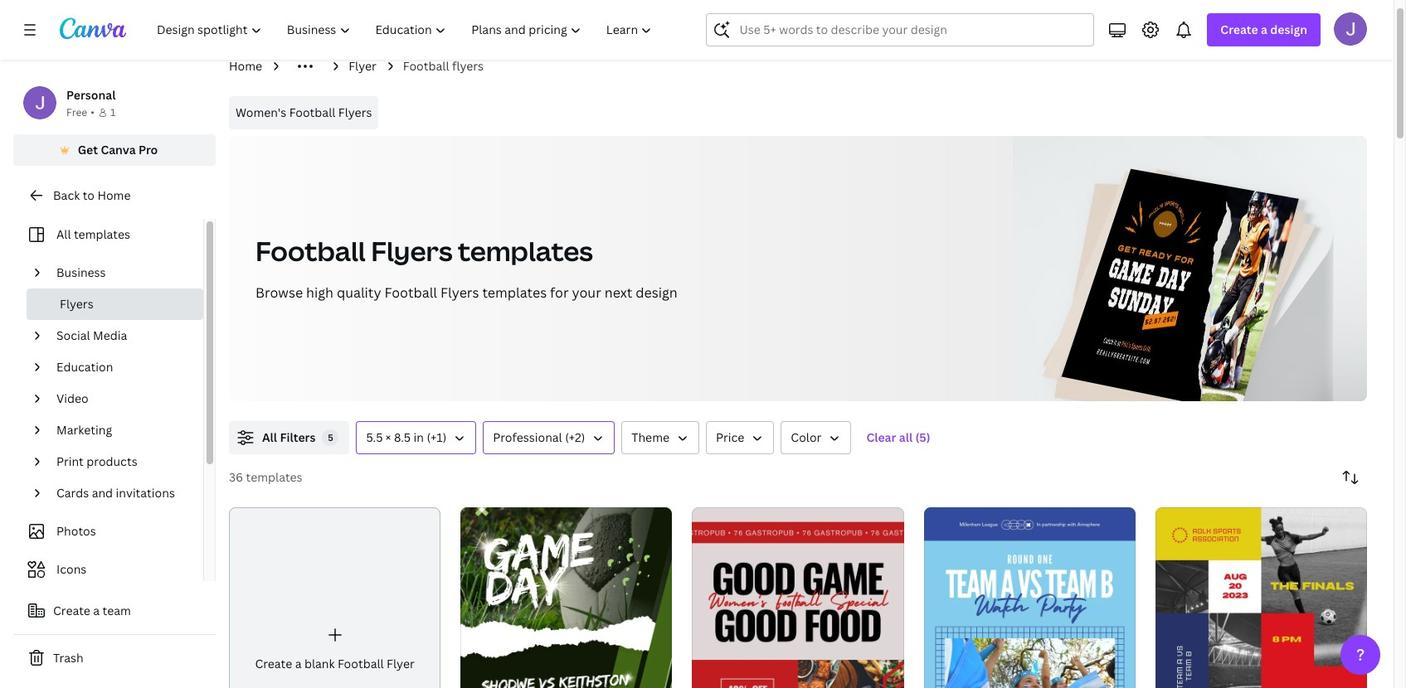 Task type: vqa. For each thing, say whether or not it's contained in the screenshot.
Football flyers
yes



Task type: describe. For each thing, give the bounding box(es) containing it.
(+1)
[[427, 430, 447, 446]]

get canva pro button
[[13, 134, 216, 166]]

get
[[78, 142, 98, 158]]

5 filter options selected element
[[322, 430, 339, 446]]

print products link
[[50, 446, 193, 478]]

football flyers
[[403, 58, 484, 74]]

flyers down flyer "link"
[[338, 105, 372, 120]]

1 vertical spatial flyer
[[387, 657, 415, 672]]

watch party women's football flyer in light blue dark blue white grid color blocks style image
[[924, 508, 1136, 689]]

cards and invitations link
[[50, 478, 193, 510]]

create a design
[[1221, 22, 1308, 37]]

5.5 × 8.5 in (+1) button
[[356, 422, 477, 455]]

football down football flyers templates
[[385, 284, 437, 302]]

cards
[[56, 485, 89, 501]]

create for create a design
[[1221, 22, 1259, 37]]

professional (+2)
[[493, 430, 585, 446]]

Sort by button
[[1334, 461, 1368, 495]]

36
[[229, 470, 243, 485]]

browse
[[256, 284, 303, 302]]

back to home link
[[13, 179, 216, 212]]

templates left for
[[482, 284, 547, 302]]

templates inside "link"
[[74, 227, 130, 242]]

team
[[103, 603, 131, 619]]

for
[[550, 284, 569, 302]]

women's football flyers
[[236, 105, 372, 120]]

back
[[53, 188, 80, 203]]

a for design
[[1261, 22, 1268, 37]]

all
[[899, 430, 913, 446]]

green and white modern football game day flyer image
[[461, 508, 673, 689]]

(5)
[[916, 430, 931, 446]]

football down top level navigation element
[[403, 58, 449, 74]]

jacob simon image
[[1334, 12, 1368, 46]]

1
[[110, 105, 116, 120]]

create a design button
[[1208, 13, 1321, 46]]

photos link
[[23, 516, 193, 548]]

special meal women's football flyer in red black grey grid color blocks style image
[[692, 508, 904, 689]]

create for create a team
[[53, 603, 90, 619]]

theme button
[[622, 422, 700, 455]]

social media link
[[50, 320, 193, 352]]

filters
[[280, 430, 316, 446]]

trash link
[[13, 642, 216, 676]]

flyers
[[452, 58, 484, 74]]

business link
[[50, 257, 193, 289]]

cards and invitations
[[56, 485, 175, 501]]

invitations
[[116, 485, 175, 501]]

social
[[56, 328, 90, 344]]

print products
[[56, 454, 137, 470]]

0 horizontal spatial design
[[636, 284, 678, 302]]

0 horizontal spatial flyer
[[349, 58, 377, 74]]

pro
[[139, 142, 158, 158]]

marketing
[[56, 422, 112, 438]]

clear all (5)
[[867, 430, 931, 446]]

free
[[66, 105, 87, 120]]

photos
[[56, 524, 96, 539]]

clear
[[867, 430, 897, 446]]

icons link
[[23, 554, 193, 586]]

5
[[328, 432, 333, 444]]

football inside women's football flyers link
[[289, 105, 336, 120]]

(+2)
[[565, 430, 585, 446]]

home link
[[229, 57, 262, 76]]

a for blank
[[295, 657, 302, 672]]

women's football flyers link
[[229, 96, 379, 129]]

education
[[56, 359, 113, 375]]

templates up for
[[458, 233, 593, 269]]

media
[[93, 328, 127, 344]]

create a blank football flyer link
[[229, 508, 441, 689]]

quality
[[337, 284, 381, 302]]

to
[[83, 188, 95, 203]]



Task type: locate. For each thing, give the bounding box(es) containing it.
templates down back to home
[[74, 227, 130, 242]]

create a blank football flyer element
[[229, 508, 441, 689]]

design left jacob simon icon
[[1271, 22, 1308, 37]]

your
[[572, 284, 602, 302]]

home
[[229, 58, 262, 74], [97, 188, 131, 203]]

5.5
[[366, 430, 383, 446]]

price button
[[706, 422, 775, 455]]

personal
[[66, 87, 116, 103]]

1 horizontal spatial all
[[262, 430, 277, 446]]

all filters
[[262, 430, 316, 446]]

video
[[56, 391, 88, 407]]

all for all filters
[[262, 430, 277, 446]]

all down back
[[56, 227, 71, 242]]

templates right 36
[[246, 470, 303, 485]]

color button
[[781, 422, 852, 455]]

1 vertical spatial design
[[636, 284, 678, 302]]

create a team button
[[13, 595, 216, 628]]

1 vertical spatial all
[[262, 430, 277, 446]]

flyer
[[349, 58, 377, 74], [387, 657, 415, 672]]

2 vertical spatial create
[[255, 657, 292, 672]]

next
[[605, 284, 633, 302]]

0 vertical spatial create
[[1221, 22, 1259, 37]]

canva
[[101, 142, 136, 158]]

high
[[306, 284, 334, 302]]

all templates link
[[23, 219, 193, 251]]

0 vertical spatial home
[[229, 58, 262, 74]]

price
[[716, 430, 745, 446]]

1 horizontal spatial create
[[255, 657, 292, 672]]

all
[[56, 227, 71, 242], [262, 430, 277, 446]]

a
[[1261, 22, 1268, 37], [93, 603, 100, 619], [295, 657, 302, 672]]

a inside dropdown button
[[1261, 22, 1268, 37]]

football up high
[[256, 233, 366, 269]]

•
[[91, 105, 95, 120]]

home up women's
[[229, 58, 262, 74]]

professional (+2) button
[[483, 422, 615, 455]]

top level navigation element
[[146, 13, 667, 46]]

1 horizontal spatial flyer
[[387, 657, 415, 672]]

clear all (5) button
[[858, 422, 939, 455]]

education link
[[50, 352, 193, 383]]

1 vertical spatial a
[[93, 603, 100, 619]]

0 horizontal spatial a
[[93, 603, 100, 619]]

2 horizontal spatial a
[[1261, 22, 1268, 37]]

flyer right the blank on the bottom of page
[[387, 657, 415, 672]]

flyers
[[338, 105, 372, 120], [371, 233, 453, 269], [441, 284, 479, 302], [60, 296, 94, 312]]

1 horizontal spatial a
[[295, 657, 302, 672]]

flyers up quality on the left
[[371, 233, 453, 269]]

create inside dropdown button
[[1221, 22, 1259, 37]]

all inside "link"
[[56, 227, 71, 242]]

social media
[[56, 328, 127, 344]]

flyer down top level navigation element
[[349, 58, 377, 74]]

None search field
[[707, 13, 1095, 46]]

women's
[[236, 105, 287, 120]]

flyers down football flyers templates
[[441, 284, 479, 302]]

get canva pro
[[78, 142, 158, 158]]

×
[[386, 430, 391, 446]]

color
[[791, 430, 822, 446]]

football
[[403, 58, 449, 74], [289, 105, 336, 120], [256, 233, 366, 269], [385, 284, 437, 302], [338, 657, 384, 672]]

all for all templates
[[56, 227, 71, 242]]

all templates
[[56, 227, 130, 242]]

trash
[[53, 651, 84, 666]]

business
[[56, 265, 106, 281]]

1 vertical spatial create
[[53, 603, 90, 619]]

0 vertical spatial all
[[56, 227, 71, 242]]

design inside dropdown button
[[1271, 22, 1308, 37]]

football right the blank on the bottom of page
[[338, 657, 384, 672]]

all left filters
[[262, 430, 277, 446]]

football flyers templates
[[256, 233, 593, 269]]

home right to
[[97, 188, 131, 203]]

professional
[[493, 430, 562, 446]]

a for team
[[93, 603, 100, 619]]

1 vertical spatial home
[[97, 188, 131, 203]]

flyers up social
[[60, 296, 94, 312]]

Search search field
[[740, 14, 1084, 46]]

0 vertical spatial flyer
[[349, 58, 377, 74]]

1 horizontal spatial design
[[1271, 22, 1308, 37]]

print
[[56, 454, 84, 470]]

0 horizontal spatial create
[[53, 603, 90, 619]]

browse high quality football flyers templates for your next design
[[256, 284, 678, 302]]

in
[[414, 430, 424, 446]]

5.5 × 8.5 in (+1)
[[366, 430, 447, 446]]

a inside button
[[93, 603, 100, 619]]

blank
[[305, 657, 335, 672]]

football right women's
[[289, 105, 336, 120]]

create
[[1221, 22, 1259, 37], [53, 603, 90, 619], [255, 657, 292, 672]]

2 vertical spatial a
[[295, 657, 302, 672]]

create for create a blank football flyer
[[255, 657, 292, 672]]

0 horizontal spatial home
[[97, 188, 131, 203]]

0 vertical spatial design
[[1271, 22, 1308, 37]]

back to home
[[53, 188, 131, 203]]

0 horizontal spatial all
[[56, 227, 71, 242]]

8.5
[[394, 430, 411, 446]]

products
[[87, 454, 137, 470]]

design right next in the left top of the page
[[636, 284, 678, 302]]

flyer link
[[349, 57, 377, 76]]

1 horizontal spatial home
[[229, 58, 262, 74]]

icons
[[56, 562, 87, 578]]

create inside button
[[53, 603, 90, 619]]

templates
[[74, 227, 130, 242], [458, 233, 593, 269], [482, 284, 547, 302], [246, 470, 303, 485]]

video link
[[50, 383, 193, 415]]

design
[[1271, 22, 1308, 37], [636, 284, 678, 302]]

football inside "create a blank football flyer" element
[[338, 657, 384, 672]]

create a team
[[53, 603, 131, 619]]

football flyers templates image
[[1014, 136, 1368, 402], [1062, 169, 1300, 413]]

2 horizontal spatial create
[[1221, 22, 1259, 37]]

theme
[[632, 430, 670, 446]]

match announcement women's football flyer in yellow dark blue red grid color blocks style image
[[1156, 508, 1368, 689]]

marketing link
[[50, 415, 193, 446]]

create a blank football flyer
[[255, 657, 415, 672]]

36 templates
[[229, 470, 303, 485]]

free •
[[66, 105, 95, 120]]

and
[[92, 485, 113, 501]]

0 vertical spatial a
[[1261, 22, 1268, 37]]



